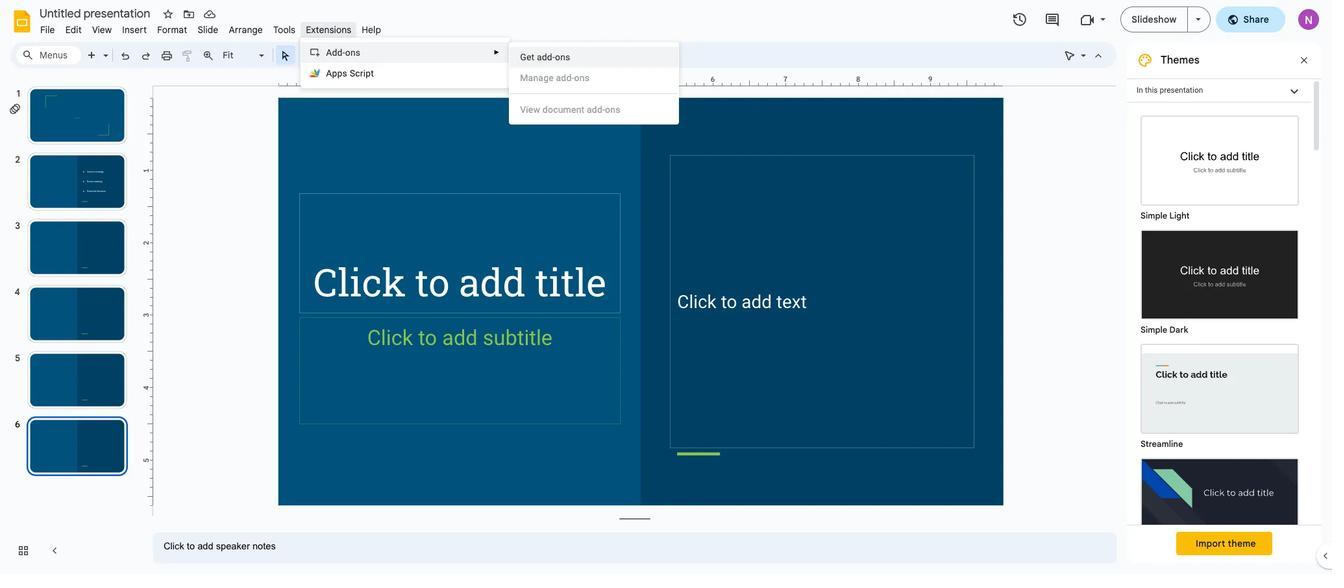 Task type: locate. For each thing, give the bounding box(es) containing it.
simple inside option
[[1141, 325, 1167, 336]]

1 vertical spatial simple
[[1141, 325, 1167, 336]]

apps
[[326, 68, 347, 79]]

edit
[[65, 24, 82, 36]]

add-
[[537, 52, 555, 62], [556, 73, 574, 83]]

0 vertical spatial view
[[92, 24, 112, 36]]

1 vertical spatial menu item
[[510, 99, 679, 120]]

arrange
[[229, 24, 263, 36]]

g et add-ons
[[520, 52, 570, 62]]

help
[[362, 24, 381, 36]]

Simple Light radio
[[1134, 109, 1306, 575]]

0 horizontal spatial dd-
[[332, 47, 345, 58]]

theme
[[1228, 538, 1256, 550]]

dd- right document at the left top of the page
[[592, 105, 605, 115]]

view down the m
[[520, 105, 540, 115]]

in
[[1137, 86, 1143, 95]]

anage
[[528, 73, 554, 83]]

in this presentation tab
[[1127, 79, 1311, 103]]

option group
[[1127, 103, 1311, 575]]

menu item up 'a'
[[520, 71, 669, 84]]

light
[[1170, 210, 1190, 221]]

0 horizontal spatial view
[[92, 24, 112, 36]]

manage add-ons m element
[[520, 73, 593, 83]]

view document add-ons a element
[[520, 105, 624, 115]]

ons
[[345, 47, 360, 58], [555, 52, 570, 62], [574, 73, 590, 83], [605, 105, 620, 115]]

0 vertical spatial dd-
[[332, 47, 345, 58]]

focus image
[[1142, 460, 1298, 547]]

2 simple from the top
[[1141, 325, 1167, 336]]

simple inside radio
[[1141, 210, 1167, 221]]

help menu item
[[357, 22, 386, 38]]

extensions
[[306, 24, 351, 36]]

import theme
[[1196, 538, 1256, 550]]

simple left light
[[1141, 210, 1167, 221]]

view inside menu
[[520, 105, 540, 115]]

1 horizontal spatial dd-
[[592, 105, 605, 115]]

1 vertical spatial dd-
[[592, 105, 605, 115]]

view
[[92, 24, 112, 36], [520, 105, 540, 115]]

view inside menu item
[[92, 24, 112, 36]]

mode and view toolbar
[[1059, 42, 1109, 68]]

simple
[[1141, 210, 1167, 221], [1141, 325, 1167, 336]]

ons right 'a'
[[605, 105, 620, 115]]

start slideshow (⌘+enter) image
[[1196, 18, 1201, 21]]

Focus radio
[[1134, 452, 1306, 566]]

menu
[[301, 38, 510, 88], [509, 42, 679, 125]]

m anage add-ons
[[520, 73, 590, 83]]

view for view
[[92, 24, 112, 36]]

ons up apps script e element
[[345, 47, 360, 58]]

1 vertical spatial view
[[520, 105, 540, 115]]

format menu item
[[152, 22, 192, 38]]

dd- up apps
[[332, 47, 345, 58]]

menu bar
[[35, 17, 386, 38]]

1 horizontal spatial add-
[[556, 73, 574, 83]]

tools
[[273, 24, 295, 36]]

add- right anage
[[556, 73, 574, 83]]

dark
[[1170, 325, 1188, 336]]

1 vertical spatial add-
[[556, 73, 574, 83]]

a
[[326, 47, 332, 58]]

dd-
[[332, 47, 345, 58], [592, 105, 605, 115]]

1 horizontal spatial view
[[520, 105, 540, 115]]

import theme button
[[1176, 532, 1272, 556]]

themes section
[[1127, 42, 1322, 575]]

themes application
[[0, 0, 1332, 575]]

menu bar containing file
[[35, 17, 386, 38]]

m
[[520, 73, 528, 83]]

option group containing simple light
[[1127, 103, 1311, 575]]

add-ons a element
[[326, 47, 364, 58]]

add- inside menu item
[[556, 73, 574, 83]]

slide menu item
[[192, 22, 224, 38]]

0 vertical spatial menu item
[[520, 71, 669, 84]]

menu item
[[520, 71, 669, 84], [510, 99, 679, 120]]

1 simple from the top
[[1141, 210, 1167, 221]]

menu item down manage add-ons m element
[[510, 99, 679, 120]]

Star checkbox
[[159, 5, 177, 23]]

view menu item
[[87, 22, 117, 38]]

format
[[157, 24, 187, 36]]

►
[[494, 49, 500, 56]]

extensions menu item
[[301, 22, 357, 38]]

insert menu item
[[117, 22, 152, 38]]

apps script
[[326, 68, 374, 79]]

add- right et
[[537, 52, 555, 62]]

add- for anage
[[556, 73, 574, 83]]

theme
[[538, 49, 567, 61]]

simple left "dark"
[[1141, 325, 1167, 336]]

0 vertical spatial simple
[[1141, 210, 1167, 221]]

file menu item
[[35, 22, 60, 38]]

in this presentation
[[1137, 86, 1203, 95]]

0 horizontal spatial add-
[[537, 52, 555, 62]]

get add-ons g element
[[520, 52, 574, 62]]

slideshow button
[[1121, 6, 1188, 32]]

menu item containing m
[[520, 71, 669, 84]]

0 vertical spatial add-
[[537, 52, 555, 62]]

menu bar banner
[[0, 0, 1332, 575]]

view down the rename text field
[[92, 24, 112, 36]]

a
[[587, 105, 592, 115]]

navigation inside themes application
[[0, 73, 143, 575]]

simple dark
[[1141, 325, 1188, 336]]

menu containing g
[[509, 42, 679, 125]]

navigation
[[0, 73, 143, 575]]



Task type: describe. For each thing, give the bounding box(es) containing it.
Streamline radio
[[1134, 338, 1306, 452]]

Rename text field
[[35, 5, 158, 21]]

view document a dd-ons
[[520, 105, 620, 115]]

Zoom text field
[[221, 46, 257, 64]]

Menus field
[[16, 46, 81, 64]]

menu bar inside the menu bar banner
[[35, 17, 386, 38]]

insert
[[122, 24, 147, 36]]

Simple Dark radio
[[1134, 223, 1306, 338]]

arrange menu item
[[224, 22, 268, 38]]

share
[[1244, 14, 1269, 25]]

et
[[526, 52, 534, 62]]

add- for et
[[537, 52, 555, 62]]

file
[[40, 24, 55, 36]]

streamline
[[1141, 439, 1183, 450]]

live pointer settings image
[[1078, 47, 1086, 51]]

this
[[1145, 86, 1158, 95]]

Zoom field
[[219, 46, 270, 65]]

ons up 'a'
[[574, 73, 590, 83]]

tools menu item
[[268, 22, 301, 38]]

simple for simple light
[[1141, 210, 1167, 221]]

simple for simple dark
[[1141, 325, 1167, 336]]

edit menu item
[[60, 22, 87, 38]]

main toolbar
[[47, 0, 634, 574]]

menu containing a
[[301, 38, 510, 88]]

document
[[543, 105, 585, 115]]

themes
[[1161, 54, 1200, 67]]

presentation
[[1160, 86, 1203, 95]]

view for view document a dd-ons
[[520, 105, 540, 115]]

option group inside themes "section"
[[1127, 103, 1311, 575]]

apps script e element
[[326, 68, 378, 79]]

menu item containing view document
[[510, 99, 679, 120]]

theme button
[[532, 45, 573, 65]]

slideshow
[[1132, 14, 1177, 25]]

simple light
[[1141, 210, 1190, 221]]

new slide with layout image
[[100, 47, 108, 51]]

a dd-ons
[[326, 47, 360, 58]]

script
[[350, 68, 374, 79]]

import
[[1196, 538, 1225, 550]]

g
[[520, 52, 526, 62]]

ons up manage add-ons m element
[[555, 52, 570, 62]]

share button
[[1216, 6, 1285, 32]]

slide
[[198, 24, 218, 36]]



Task type: vqa. For each thing, say whether or not it's contained in the screenshot.
first Simple from the top of the Themes section
yes



